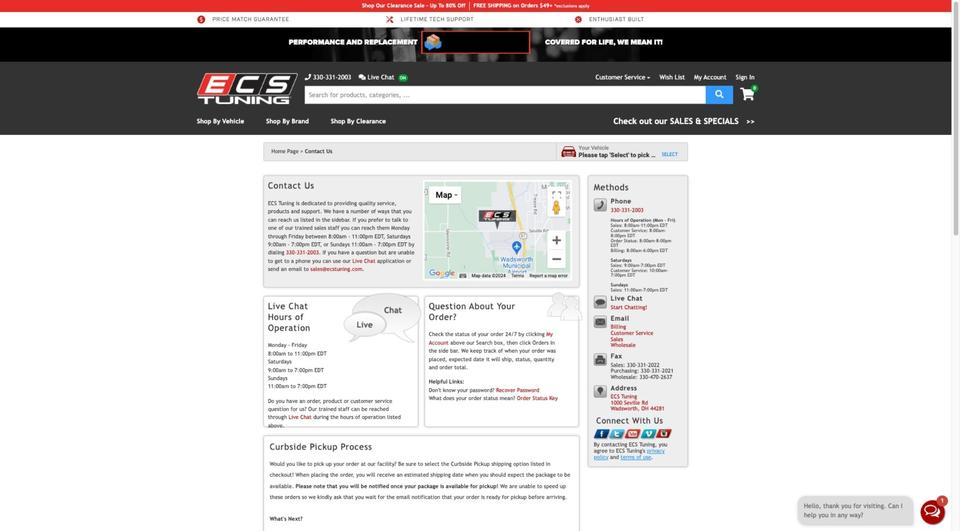 Task type: vqa. For each thing, say whether or not it's contained in the screenshot.
right the (6)
no



Task type: locate. For each thing, give the bounding box(es) containing it.
search image
[[716, 90, 724, 99]]

Search text field
[[305, 86, 706, 104]]

0 vertical spatial ecs tuning image
[[197, 73, 298, 104]]

1 vertical spatial ecs tuning image
[[475, 208, 521, 231]]

keyboard shortcuts image
[[460, 274, 466, 278]]

ecs tuning image
[[197, 73, 298, 104], [475, 208, 521, 231]]

phone image
[[305, 74, 311, 80]]

comments image
[[359, 74, 366, 80]]



Task type: describe. For each thing, give the bounding box(es) containing it.
0 horizontal spatial ecs tuning image
[[197, 73, 298, 104]]

lifetime replacement program banner image
[[422, 31, 531, 54]]

live chat bubbles image
[[343, 292, 422, 344]]

1 horizontal spatial ecs tuning image
[[475, 208, 521, 231]]

shopping cart image
[[741, 88, 755, 101]]

my account image
[[547, 292, 583, 321]]

google image
[[427, 267, 458, 279]]

map region
[[425, 182, 571, 279]]



